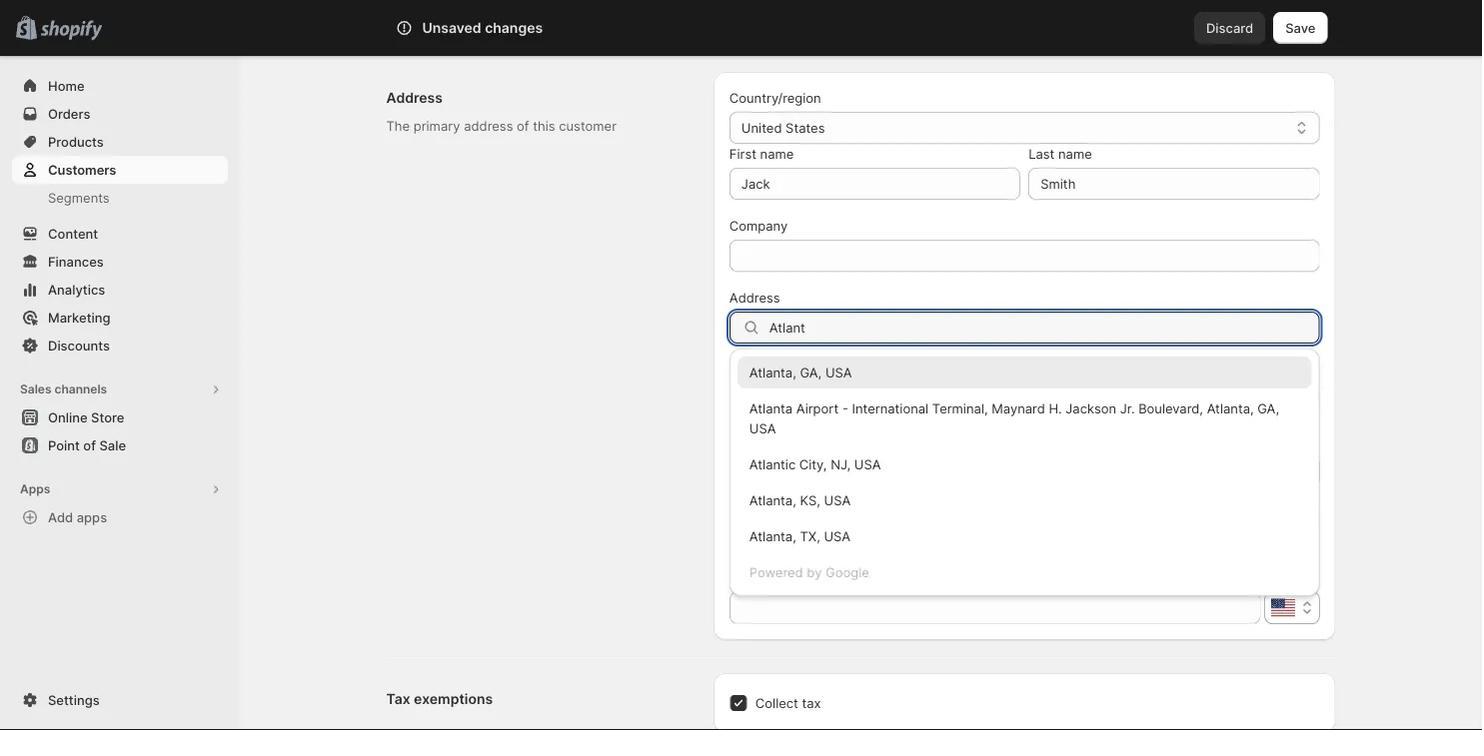 Task type: vqa. For each thing, say whether or not it's contained in the screenshot.
Search products text box
no



Task type: locate. For each thing, give the bounding box(es) containing it.
1 horizontal spatial name
[[1059, 146, 1093, 162]]

nj,
[[831, 457, 851, 473]]

name
[[760, 146, 794, 162], [1059, 146, 1093, 162]]

atlanta, right boulevard, on the right bottom
[[1207, 401, 1254, 417]]

usa inside atlanta, ga, usa option
[[826, 365, 852, 381]]

1 horizontal spatial ga,
[[1258, 401, 1280, 417]]

jr.
[[1121, 401, 1135, 417]]

powered by google option
[[730, 553, 1320, 589]]

customers link
[[12, 156, 228, 184]]

atlanta, inside option
[[750, 365, 797, 381]]

0 horizontal spatial address
[[386, 90, 443, 107]]

of left this
[[517, 118, 529, 134]]

usa right tx,
[[824, 529, 851, 545]]

address
[[386, 90, 443, 107], [730, 290, 780, 306]]

atlanta, for atlanta, ga, usa
[[750, 365, 797, 381]]

exemptions
[[414, 692, 493, 709]]

usa up -
[[826, 365, 852, 381]]

analytics
[[48, 282, 105, 297]]

country/region
[[730, 90, 821, 106]]

atlanta, up atlanta
[[750, 365, 797, 381]]

name right last
[[1059, 146, 1093, 162]]

home link
[[12, 72, 228, 100]]

settings
[[48, 693, 100, 708]]

address down company
[[730, 290, 780, 306]]

of left "sale"
[[83, 438, 96, 453]]

save
[[1286, 20, 1316, 35]]

company
[[730, 218, 788, 234]]

name down united states
[[760, 146, 794, 162]]

address up the on the top of page
[[386, 90, 443, 107]]

usa right 'ks,'
[[824, 493, 851, 509]]

point of sale link
[[12, 432, 228, 460]]

First name text field
[[730, 168, 1021, 200]]

usa right nj,
[[855, 457, 881, 473]]

ga, inside option
[[800, 365, 822, 381]]

1 name from the left
[[760, 146, 794, 162]]

marketing link
[[12, 304, 228, 332]]

boulevard,
[[1139, 401, 1204, 417]]

discard
[[1207, 20, 1254, 35]]

point of sale
[[48, 438, 126, 453]]

atlanta, down code
[[750, 529, 797, 545]]

the
[[386, 118, 410, 134]]

apps
[[77, 510, 107, 525]]

name for last name
[[1059, 146, 1093, 162]]

primary
[[414, 118, 460, 134]]

of inside point of sale "link"
[[83, 438, 96, 453]]

atlanta, right zip
[[750, 493, 797, 509]]

apartment, suite, etc.
[[730, 362, 862, 378]]

0 vertical spatial ga,
[[800, 365, 822, 381]]

by
[[807, 565, 822, 581]]

ga, up the airport
[[800, 365, 822, 381]]

usa down atlanta
[[750, 421, 776, 437]]

jackson
[[1066, 401, 1117, 417]]

atlantic city, nj, usa
[[750, 457, 881, 473]]

sales
[[20, 382, 52, 397]]

tax exemptions
[[386, 692, 493, 709]]

phone
[[730, 570, 769, 586]]

1 vertical spatial address
[[730, 290, 780, 306]]

sales channels button
[[12, 376, 228, 404]]

0 vertical spatial address
[[386, 90, 443, 107]]

0 horizontal spatial name
[[760, 146, 794, 162]]

last
[[1029, 146, 1055, 162]]

1 vertical spatial ga,
[[1258, 401, 1280, 417]]

1 horizontal spatial address
[[730, 290, 780, 306]]

ks,
[[800, 493, 821, 509]]

powered by google
[[750, 565, 870, 581]]

1 horizontal spatial of
[[517, 118, 529, 134]]

usa
[[826, 365, 852, 381], [750, 421, 776, 437], [855, 457, 881, 473], [824, 493, 851, 509], [824, 529, 851, 545]]

code
[[753, 498, 784, 514]]

Last name text field
[[1029, 168, 1320, 200]]

0 horizontal spatial ga,
[[800, 365, 822, 381]]

segments link
[[12, 184, 228, 212]]

usa for atlanta, ks, usa
[[824, 493, 851, 509]]

zip
[[730, 498, 749, 514]]

2 name from the left
[[1059, 146, 1093, 162]]

tax
[[386, 692, 411, 709]]

1 vertical spatial of
[[83, 438, 96, 453]]

segments
[[48, 190, 110, 205]]

address list box
[[730, 357, 1320, 589]]

orders
[[48, 106, 90, 121]]

terminal,
[[933, 401, 988, 417]]

first
[[730, 146, 757, 162]]

atlanta,
[[750, 365, 797, 381], [1207, 401, 1254, 417], [750, 493, 797, 509], [750, 529, 797, 545]]

usa for atlanta, ga, usa
[[826, 365, 852, 381]]

usa inside atlanta airport - international terminal, maynard h. jackson jr. boulevard, atlanta, ga, usa
[[750, 421, 776, 437]]

ga,
[[800, 365, 822, 381], [1258, 401, 1280, 417]]

atlanta
[[750, 401, 793, 417]]

apartment,
[[730, 362, 799, 378]]

Company text field
[[730, 240, 1320, 272]]

powered
[[750, 565, 803, 581]]

unsaved
[[422, 19, 482, 36]]

0 horizontal spatial of
[[83, 438, 96, 453]]

atlanta, tx, usa
[[750, 529, 851, 545]]

first name
[[730, 146, 794, 162]]

tx,
[[800, 529, 821, 545]]

address
[[464, 118, 513, 134]]

analytics link
[[12, 276, 228, 304]]

ga, right boulevard, on the right bottom
[[1258, 401, 1280, 417]]

discard button
[[1195, 12, 1266, 44]]



Task type: describe. For each thing, give the bounding box(es) containing it.
last name
[[1029, 146, 1093, 162]]

Address text field
[[770, 312, 1320, 344]]

0 vertical spatial of
[[517, 118, 529, 134]]

products link
[[12, 128, 228, 156]]

settings link
[[12, 687, 228, 715]]

-
[[843, 401, 849, 417]]

unsaved changes
[[422, 19, 543, 36]]

sales channels
[[20, 382, 107, 397]]

collect tax
[[756, 696, 821, 712]]

states
[[786, 120, 825, 136]]

Phone text field
[[730, 593, 1261, 625]]

ga, inside atlanta airport - international terminal, maynard h. jackson jr. boulevard, atlanta, ga, usa
[[1258, 401, 1280, 417]]

finances link
[[12, 248, 228, 276]]

maynard
[[992, 401, 1046, 417]]

atlanta, ks, usa
[[750, 493, 851, 509]]

tax
[[802, 696, 821, 712]]

online store button
[[0, 404, 240, 432]]

add apps
[[48, 510, 107, 525]]

airport
[[797, 401, 839, 417]]

add
[[48, 510, 73, 525]]

etc.
[[839, 362, 862, 378]]

store
[[91, 410, 124, 425]]

orders link
[[12, 100, 228, 128]]

united states (+1) image
[[1272, 600, 1296, 618]]

channels
[[54, 382, 107, 397]]

point of sale button
[[0, 432, 240, 460]]

this
[[533, 118, 555, 134]]

atlanta, ga, usa
[[750, 365, 852, 381]]

discounts
[[48, 338, 110, 353]]

save button
[[1274, 12, 1328, 44]]

content link
[[12, 220, 228, 248]]

point
[[48, 438, 80, 453]]

city
[[730, 434, 754, 450]]

online store
[[48, 410, 124, 425]]

search button
[[451, 12, 1031, 44]]

customers
[[48, 162, 116, 177]]

apps button
[[12, 476, 228, 504]]

zip code
[[730, 498, 784, 514]]

online store link
[[12, 404, 228, 432]]

apps
[[20, 482, 50, 497]]

international
[[852, 401, 929, 417]]

usa for atlanta, tx, usa
[[824, 529, 851, 545]]

products
[[48, 134, 104, 149]]

marketing
[[48, 310, 110, 325]]

google
[[826, 565, 870, 581]]

content
[[48, 226, 98, 241]]

home
[[48, 78, 85, 93]]

united
[[742, 120, 782, 136]]

shopify image
[[40, 20, 102, 40]]

h.
[[1049, 401, 1062, 417]]

atlantic
[[750, 457, 796, 473]]

online
[[48, 410, 88, 425]]

the primary address of this customer
[[386, 118, 617, 134]]

city,
[[800, 457, 827, 473]]

discounts link
[[12, 332, 228, 360]]

name for first name
[[760, 146, 794, 162]]

atlanta, inside atlanta airport - international terminal, maynard h. jackson jr. boulevard, atlanta, ga, usa
[[1207, 401, 1254, 417]]

suite,
[[802, 362, 835, 378]]

finances
[[48, 254, 104, 269]]

add apps button
[[12, 504, 228, 532]]

atlanta, for atlanta, tx, usa
[[750, 529, 797, 545]]

sale
[[99, 438, 126, 453]]

atlanta, ga, usa option
[[730, 357, 1320, 389]]

united states
[[742, 120, 825, 136]]

changes
[[485, 19, 543, 36]]

atlanta, for atlanta, ks, usa
[[750, 493, 797, 509]]

collect
[[756, 696, 799, 712]]

atlanta airport - international terminal, maynard h. jackson jr. boulevard, atlanta, ga, usa
[[750, 401, 1280, 437]]

search
[[484, 20, 527, 35]]



